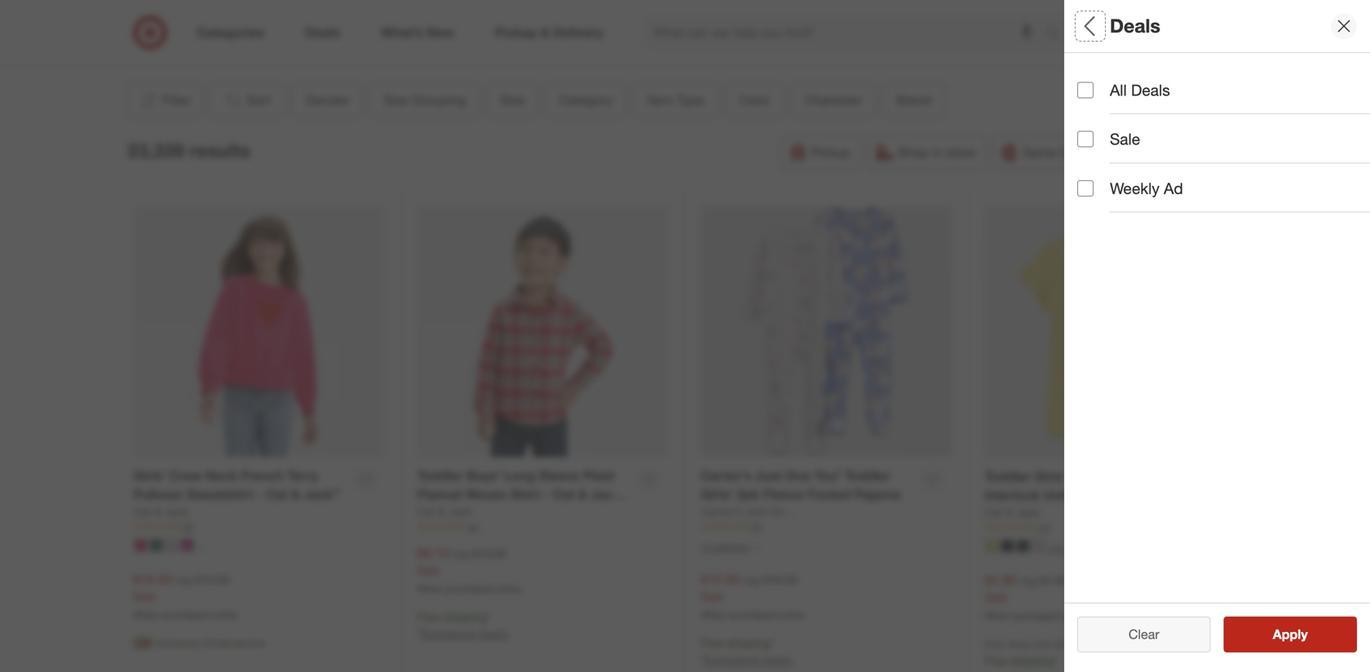Task type: describe. For each thing, give the bounding box(es) containing it.
redcard™ link
[[685, 0, 852, 46]]

sale inside the deals dialog
[[1110, 130, 1140, 149]]

one for you
[[770, 505, 791, 519]]

cat down flannel
[[417, 505, 435, 519]]

store
[[946, 144, 976, 160]]

toddler for toddler girls' short sleeve interlock uniform polo shirt - cat & jack™
[[985, 469, 1031, 484]]

carter's for carter's just one you
[[701, 505, 742, 519]]

shop
[[898, 144, 929, 160]]

24
[[468, 521, 479, 533]]

all filters
[[1077, 14, 1156, 37]]

boys'
[[467, 468, 501, 484]]

when for $10.50
[[133, 609, 159, 621]]

cat inside girls' crew neck french terry pullover sweatshirt - cat & jack™
[[266, 486, 288, 502]]

target
[[567, 31, 598, 45]]

see
[[1256, 626, 1279, 642]]

jack™ for toddler boys' long sleeve plaid flannel woven shirt - cat & jack™ red
[[591, 486, 627, 502]]

orders
[[1073, 638, 1101, 650]]

you®️
[[814, 468, 841, 484]]

polo
[[1097, 487, 1124, 503]]

category
[[559, 92, 613, 108]]

flannel
[[417, 486, 462, 502]]

$4.90
[[985, 572, 1017, 588]]

toddler boys' long sleeve plaid flannel woven shirt - cat & jack™ red link
[[417, 466, 630, 521]]

87
[[184, 521, 195, 533]]

same
[[1023, 144, 1057, 160]]

see results
[[1256, 626, 1325, 642]]

girls' crew neck french terry pullover sweatshirt - cat & jack™ link
[[133, 466, 346, 504]]

item type
[[647, 92, 705, 108]]

clear button
[[1077, 617, 1211, 653]]

when for $12.60
[[701, 609, 726, 621]]

clear all
[[1121, 626, 1168, 642]]

online for $10.50
[[211, 609, 237, 621]]

same day delivery
[[1023, 144, 1133, 160]]

shipping for $12.60
[[727, 636, 770, 650]]

top deals link
[[352, 0, 518, 46]]

0 horizontal spatial character button
[[791, 82, 876, 118]]

141
[[1035, 522, 1052, 534]]

delivery
[[1086, 144, 1133, 160]]

uniform
[[1044, 487, 1093, 503]]

when for $9.10
[[417, 583, 443, 595]]

deals for all deals
[[1131, 81, 1170, 100]]

crew
[[169, 468, 202, 484]]

pajama
[[855, 486, 901, 502]]

purchased for $4.90
[[1013, 610, 1060, 622]]

Weekly Ad checkbox
[[1077, 180, 1094, 196]]

search button
[[1038, 15, 1078, 54]]

size for size
[[501, 92, 525, 108]]

reg for $4.90
[[1020, 573, 1037, 587]]

all filters dialog
[[1064, 0, 1370, 672]]

97 link
[[701, 520, 952, 534]]

cat inside 'toddler boys' long sleeve plaid flannel woven shirt - cat & jack™ red'
[[553, 486, 574, 502]]

- for toddler girls' short sleeve interlock uniform polo shirt - cat & jack™
[[1161, 487, 1167, 503]]

results for see results
[[1283, 626, 1325, 642]]

type
[[677, 92, 705, 108]]

free for $9.10
[[417, 610, 440, 624]]

purchased for $12.60
[[729, 609, 776, 621]]

jack for pullover
[[165, 505, 189, 519]]

shirt for polo
[[1128, 487, 1158, 503]]

$9.10 reg $13.00 sale when purchased online
[[417, 545, 521, 595]]

eve
[[250, 637, 266, 649]]

cat & jack for uniform
[[985, 505, 1040, 520]]

$15.00
[[195, 572, 230, 587]]

apply button
[[1224, 617, 1357, 653]]

just for you
[[745, 505, 767, 519]]

97
[[752, 521, 763, 533]]

deals for top deals
[[432, 31, 460, 45]]

$10.50 reg $15.00 sale when purchased online
[[133, 571, 237, 621]]

toddler girls' short sleeve interlock uniform polo shirt - cat & jack™
[[985, 469, 1192, 522]]

cat inside toddler girls' short sleeve interlock uniform polo shirt - cat & jack™
[[1170, 487, 1192, 503]]

pickup button
[[781, 135, 861, 170]]

toddler for toddler boys' long sleeve plaid flannel woven shirt - cat & jack™ red
[[417, 468, 463, 484]]

reg for $10.50
[[176, 572, 192, 587]]

apply. for $12.60
[[763, 653, 793, 667]]

All Deals checkbox
[[1077, 82, 1094, 98]]

$12.60 reg $18.00 sale when purchased online
[[701, 571, 805, 621]]

short
[[1070, 469, 1105, 484]]

$10.50
[[133, 571, 172, 587]]

fleece
[[763, 486, 804, 502]]

sale for girls' crew neck french terry pullover sweatshirt - cat & jack™
[[133, 589, 156, 604]]

free for $12.60
[[701, 636, 724, 650]]

filters
[[1105, 14, 1156, 37]]

sort button
[[210, 82, 285, 118]]

only ships with $35 orders
[[985, 638, 1101, 650]]

toddler boys' long sleeve plaid flannel woven shirt - cat & jack™ red
[[417, 468, 627, 521]]

exclusions apply. button for $12.60
[[705, 652, 793, 668]]

2pk
[[737, 486, 760, 502]]

red
[[417, 505, 442, 521]]

size for size grouping
[[384, 92, 408, 108]]

87 link
[[133, 520, 385, 534]]

& inside girls' crew neck french terry pullover sweatshirt - cat & jack™
[[291, 486, 300, 502]]

23,339
[[127, 139, 185, 162]]

sort
[[246, 92, 271, 108]]

- inside girls' crew neck french terry pullover sweatshirt - cat & jack™
[[257, 486, 262, 502]]

category button
[[545, 82, 627, 118]]

What can we help you find? suggestions appear below search field
[[644, 15, 1050, 51]]

all
[[1155, 626, 1168, 642]]

online for $12.60
[[778, 609, 805, 621]]

plaid
[[583, 468, 614, 484]]

exclusions apply. button for $9.10
[[421, 626, 510, 642]]

top deals
[[410, 31, 460, 45]]

size button
[[487, 82, 539, 118]]

terry
[[287, 468, 318, 484]]

target circle™
[[567, 31, 637, 45]]

footed
[[808, 486, 851, 502]]

& inside 'toddler boys' long sleeve plaid flannel woven shirt - cat & jack™ red'
[[578, 486, 587, 502]]

0 horizontal spatial color
[[739, 92, 771, 108]]

apply
[[1273, 626, 1308, 642]]

all deals
[[1110, 81, 1170, 100]]

$9.10
[[417, 545, 449, 561]]

toddler inside carter's just one you®️ toddler girls' 2pk fleece footed pajama
[[845, 468, 891, 484]]

toddler girls' short sleeve interlock uniform polo shirt - cat & jack™ link
[[985, 467, 1199, 522]]

23,339 results
[[127, 139, 250, 162]]

- for toddler boys' long sleeve plaid flannel woven shirt - cat & jack™ red
[[544, 486, 549, 502]]

character inside all filters dialog
[[1077, 171, 1151, 190]]

all for all filters
[[1077, 14, 1100, 37]]

shop in store
[[898, 144, 976, 160]]

redcard™
[[743, 31, 794, 45]]

arrives by christmas eve
[[156, 637, 266, 649]]

only
[[985, 638, 1005, 650]]

$12.60
[[701, 571, 740, 587]]

search
[[1038, 26, 1078, 42]]

arrives
[[156, 637, 186, 649]]



Task type: vqa. For each thing, say whether or not it's contained in the screenshot.
hi,
no



Task type: locate. For each thing, give the bounding box(es) containing it.
cat & jack link down interlock
[[985, 505, 1040, 521]]

cat & jack link for uniform
[[985, 505, 1040, 521]]

carter's up 2pk
[[701, 468, 752, 484]]

1 vertical spatial results
[[1283, 626, 1325, 642]]

1 horizontal spatial free shipping * * exclusions apply.
[[701, 636, 793, 667]]

0 vertical spatial just
[[755, 468, 782, 484]]

0 horizontal spatial -
[[257, 486, 262, 502]]

when
[[417, 583, 443, 595], [133, 609, 159, 621], [701, 609, 726, 621], [985, 610, 1010, 622]]

reg left $7.00
[[1020, 573, 1037, 587]]

sleeve inside toddler girls' short sleeve interlock uniform polo shirt - cat & jack™
[[1108, 469, 1149, 484]]

reg for $12.60
[[743, 572, 760, 587]]

girls' up 'pullover'
[[133, 468, 166, 484]]

toddler inside toddler girls' short sleeve interlock uniform polo shirt - cat & jack™
[[985, 469, 1031, 484]]

cat & jack for flannel
[[417, 505, 472, 519]]

purchased
[[445, 583, 492, 595], [161, 609, 208, 621], [729, 609, 776, 621], [1013, 610, 1060, 622]]

just up fleece
[[755, 468, 782, 484]]

141 link
[[985, 521, 1237, 535]]

1 horizontal spatial color button
[[1077, 97, 1370, 154]]

2 horizontal spatial girls'
[[1034, 469, 1067, 484]]

sale for carter's just one you®️ toddler girls' 2pk fleece footed pajama
[[701, 589, 723, 604]]

0 horizontal spatial size
[[384, 92, 408, 108]]

online up christmas
[[211, 609, 237, 621]]

brand button
[[883, 82, 946, 118]]

purchased up by
[[161, 609, 208, 621]]

0 horizontal spatial all
[[1077, 14, 1100, 37]]

clear right orders
[[1129, 626, 1160, 642]]

seasonal shipping icon image
[[133, 633, 153, 653]]

size left grouping at left
[[384, 92, 408, 108]]

0 vertical spatial character
[[805, 92, 862, 108]]

long
[[504, 468, 535, 484]]

sale for toddler girls' short sleeve interlock uniform polo shirt - cat & jack™
[[985, 590, 1007, 604]]

girls' inside girls' crew neck french terry pullover sweatshirt - cat & jack™
[[133, 468, 166, 484]]

1 horizontal spatial shirt
[[1128, 487, 1158, 503]]

0 vertical spatial all
[[1077, 14, 1100, 37]]

1 horizontal spatial cat & jack link
[[417, 504, 472, 520]]

sale inside $12.60 reg $18.00 sale when purchased online
[[701, 589, 723, 604]]

reg inside $9.10 reg $13.00 sale when purchased online
[[452, 546, 469, 561]]

results for 23,339 results
[[190, 139, 250, 162]]

1 horizontal spatial all
[[1110, 81, 1127, 100]]

jack™ for toddler girls' short sleeve interlock uniform polo shirt - cat & jack™
[[997, 506, 1034, 522]]

0 horizontal spatial results
[[190, 139, 250, 162]]

sleeve inside 'toddler boys' long sleeve plaid flannel woven shirt - cat & jack™ red'
[[539, 468, 580, 484]]

carter's
[[701, 468, 752, 484], [701, 505, 742, 519]]

online up orders
[[1062, 610, 1089, 622]]

0 horizontal spatial cat & jack
[[133, 505, 189, 519]]

apply.
[[479, 627, 510, 641], [763, 653, 793, 667]]

1 vertical spatial apply.
[[763, 653, 793, 667]]

neck
[[206, 468, 237, 484]]

sleeve
[[539, 468, 580, 484], [1108, 469, 1149, 484]]

0 vertical spatial results
[[190, 139, 250, 162]]

jack™ inside girls' crew neck french terry pullover sweatshirt - cat & jack™
[[304, 486, 340, 502]]

one for you®️
[[785, 468, 811, 484]]

exclusions apply. button down $12.60 reg $18.00 sale when purchased online at the bottom right
[[705, 652, 793, 668]]

jack up 87
[[165, 505, 189, 519]]

1 horizontal spatial -
[[544, 486, 549, 502]]

purchased inside $10.50 reg $15.00 sale when purchased online
[[161, 609, 208, 621]]

purchased down the $18.00
[[729, 609, 776, 621]]

deals right top
[[432, 31, 460, 45]]

1 vertical spatial exclusions
[[705, 653, 760, 667]]

one
[[785, 468, 811, 484], [770, 505, 791, 519]]

see results button
[[1224, 617, 1357, 653]]

color button
[[725, 82, 784, 118], [1077, 97, 1370, 154]]

online for $9.10
[[495, 583, 521, 595]]

0 horizontal spatial exclusions apply. button
[[421, 626, 510, 642]]

1 vertical spatial shipping
[[727, 636, 770, 650]]

jack for uniform
[[1016, 505, 1040, 520]]

$4.90 reg $7.00 sale when purchased online
[[985, 572, 1089, 622]]

results right see
[[1283, 626, 1325, 642]]

exclusions for $12.60
[[705, 653, 760, 667]]

0 horizontal spatial free
[[417, 610, 440, 624]]

girls' inside toddler girls' short sleeve interlock uniform polo shirt - cat & jack™
[[1034, 469, 1067, 484]]

sleeve up 'polo'
[[1108, 469, 1149, 484]]

apply. down $9.10 reg $13.00 sale when purchased online
[[479, 627, 510, 641]]

2 clear from the left
[[1129, 626, 1160, 642]]

2 horizontal spatial toddler
[[985, 469, 1031, 484]]

1 horizontal spatial shipping
[[727, 636, 770, 650]]

purchased inside $9.10 reg $13.00 sale when purchased online
[[445, 583, 492, 595]]

0 vertical spatial free
[[417, 610, 440, 624]]

shipping for $9.10
[[443, 610, 487, 624]]

toddler up interlock
[[985, 469, 1031, 484]]

2 horizontal spatial free
[[985, 654, 1008, 668]]

cat up 24 link
[[553, 486, 574, 502]]

purchased down $13.00
[[445, 583, 492, 595]]

all for all deals
[[1110, 81, 1127, 100]]

shirt down long
[[510, 486, 540, 502]]

0 horizontal spatial apply.
[[479, 627, 510, 641]]

1 size from the left
[[384, 92, 408, 108]]

1 horizontal spatial character button
[[1077, 154, 1370, 211]]

item
[[647, 92, 673, 108]]

1 horizontal spatial size
[[501, 92, 525, 108]]

0 horizontal spatial toddler
[[417, 468, 463, 484]]

weekly ad
[[1110, 179, 1183, 198]]

1 vertical spatial color
[[1077, 114, 1118, 133]]

size grouping button
[[370, 82, 480, 118]]

free shipping * * exclusions apply. down $12.60 reg $18.00 sale when purchased online at the bottom right
[[701, 636, 793, 667]]

toddler girls' short sleeve interlock uniform polo shirt - cat & jack™ image
[[985, 206, 1237, 458], [985, 206, 1237, 458]]

purchased for $10.50
[[161, 609, 208, 621]]

by
[[189, 637, 200, 649]]

Sale checkbox
[[1077, 131, 1094, 147]]

1 carter's from the top
[[701, 468, 752, 484]]

one down fleece
[[770, 505, 791, 519]]

1 vertical spatial character
[[1077, 171, 1151, 190]]

just
[[755, 468, 782, 484], [745, 505, 767, 519]]

reg right $9.10
[[452, 546, 469, 561]]

jack™
[[304, 486, 340, 502], [591, 486, 627, 502], [997, 506, 1034, 522]]

deals up the all deals
[[1110, 14, 1161, 37]]

- down french in the left of the page
[[257, 486, 262, 502]]

you
[[794, 505, 813, 519]]

0 horizontal spatial jack™
[[304, 486, 340, 502]]

sweatshirt
[[187, 486, 254, 502]]

just up 97
[[745, 505, 767, 519]]

purchased inside $12.60 reg $18.00 sale when purchased online
[[729, 609, 776, 621]]

clear for clear
[[1129, 626, 1160, 642]]

1 horizontal spatial jack
[[449, 505, 472, 519]]

0 horizontal spatial color button
[[725, 82, 784, 118]]

sleeve for long
[[539, 468, 580, 484]]

cat & jack down flannel
[[417, 505, 472, 519]]

all inside the deals dialog
[[1110, 81, 1127, 100]]

jack™ inside toddler girls' short sleeve interlock uniform polo shirt - cat & jack™
[[997, 506, 1034, 522]]

sale down $9.10
[[417, 563, 440, 578]]

results down sort button
[[190, 139, 250, 162]]

0 vertical spatial apply.
[[479, 627, 510, 641]]

sale inside $10.50 reg $15.00 sale when purchased online
[[133, 589, 156, 604]]

cat & jack link down flannel
[[417, 504, 472, 520]]

$35
[[1054, 638, 1070, 650]]

day
[[1060, 144, 1083, 160]]

1 vertical spatial character button
[[1077, 154, 1370, 211]]

carter's for carter's just one you®️ toddler girls' 2pk fleece footed pajama
[[701, 468, 752, 484]]

shipping down with
[[1011, 654, 1054, 668]]

0 horizontal spatial free shipping * * exclusions apply.
[[417, 610, 510, 641]]

with
[[1033, 638, 1052, 650]]

in
[[932, 144, 943, 160]]

2 horizontal spatial cat & jack link
[[985, 505, 1040, 521]]

0 horizontal spatial character
[[805, 92, 862, 108]]

0 vertical spatial shipping
[[443, 610, 487, 624]]

grouping
[[412, 92, 466, 108]]

character up pickup
[[805, 92, 862, 108]]

1 vertical spatial just
[[745, 505, 767, 519]]

apply. for $9.10
[[479, 627, 510, 641]]

all right all deals option
[[1110, 81, 1127, 100]]

girls' crew neck french terry pullover sweatshirt - cat & jack™ image
[[133, 206, 385, 457], [133, 206, 385, 457]]

1 clear from the left
[[1121, 626, 1151, 642]]

online inside $12.60 reg $18.00 sale when purchased online
[[778, 609, 805, 621]]

online inside $10.50 reg $15.00 sale when purchased online
[[211, 609, 237, 621]]

$7.00
[[1040, 573, 1068, 587]]

when up seasonal shipping icon
[[133, 609, 159, 621]]

jack up "141"
[[1016, 505, 1040, 520]]

reg inside $4.90 reg $7.00 sale when purchased online
[[1020, 573, 1037, 587]]

shipping
[[443, 610, 487, 624], [727, 636, 770, 650], [1011, 654, 1054, 668]]

shirt inside toddler girls' short sleeve interlock uniform polo shirt - cat & jack™
[[1128, 487, 1158, 503]]

free shipping * * exclusions apply. for $12.60
[[701, 636, 793, 667]]

size
[[384, 92, 408, 108], [501, 92, 525, 108]]

free down only
[[985, 654, 1008, 668]]

free down $12.60 reg $18.00 sale when purchased online at the bottom right
[[701, 636, 724, 650]]

girls' inside carter's just one you®️ toddler girls' 2pk fleece footed pajama
[[701, 486, 733, 502]]

color up delivery
[[1077, 114, 1118, 133]]

toddler inside 'toddler boys' long sleeve plaid flannel woven shirt - cat & jack™ red'
[[417, 468, 463, 484]]

all inside dialog
[[1077, 14, 1100, 37]]

1 vertical spatial carter's
[[701, 505, 742, 519]]

shirt for woven
[[510, 486, 540, 502]]

interlock
[[985, 487, 1040, 503]]

exclusions down $12.60 reg $18.00 sale when purchased online at the bottom right
[[705, 653, 760, 667]]

2 carter's from the top
[[701, 505, 742, 519]]

one up fleece
[[785, 468, 811, 484]]

clear for clear all
[[1121, 626, 1151, 642]]

online for $4.90
[[1062, 610, 1089, 622]]

0 horizontal spatial sleeve
[[539, 468, 580, 484]]

exclusions down $9.10 reg $13.00 sale when purchased online
[[421, 627, 476, 641]]

color button up the ad
[[1077, 97, 1370, 154]]

1 horizontal spatial apply.
[[763, 653, 793, 667]]

carter's inside carter's just one you®️ toddler girls' 2pk fleece footed pajama
[[701, 468, 752, 484]]

jack up 24
[[449, 505, 472, 519]]

1 horizontal spatial exclusions
[[705, 653, 760, 667]]

2 vertical spatial free
[[985, 654, 1008, 668]]

cat & jack link for flannel
[[417, 504, 472, 520]]

sale right sale checkbox
[[1110, 130, 1140, 149]]

exclusions
[[421, 627, 476, 641], [705, 653, 760, 667]]

cat & jack link
[[133, 504, 189, 520], [417, 504, 472, 520], [985, 505, 1040, 521]]

sale inside $9.10 reg $13.00 sale when purchased online
[[417, 563, 440, 578]]

results
[[190, 139, 250, 162], [1283, 626, 1325, 642]]

toddler up flannel
[[417, 468, 463, 484]]

cat & jack link for pullover
[[133, 504, 189, 520]]

0 horizontal spatial cat & jack link
[[133, 504, 189, 520]]

2 horizontal spatial shipping
[[1011, 654, 1054, 668]]

1 horizontal spatial sleeve
[[1108, 469, 1149, 484]]

1 horizontal spatial exclusions apply. button
[[705, 652, 793, 668]]

cat & jack down interlock
[[985, 505, 1040, 520]]

- up 24 link
[[544, 486, 549, 502]]

when down $9.10
[[417, 583, 443, 595]]

exclusions for $9.10
[[421, 627, 476, 641]]

- inside toddler girls' short sleeve interlock uniform polo shirt - cat & jack™
[[1161, 487, 1167, 503]]

0 vertical spatial character button
[[791, 82, 876, 118]]

cat down french in the left of the page
[[266, 486, 288, 502]]

sale down the $10.50
[[133, 589, 156, 604]]

shipping down $12.60 reg $18.00 sale when purchased online at the bottom right
[[727, 636, 770, 650]]

cat
[[266, 486, 288, 502], [553, 486, 574, 502], [1170, 487, 1192, 503], [133, 505, 151, 519], [417, 505, 435, 519], [985, 505, 1003, 520]]

purchased up with
[[1013, 610, 1060, 622]]

size grouping
[[384, 92, 466, 108]]

sale down $12.60
[[701, 589, 723, 604]]

Include out of stock checkbox
[[1077, 570, 1094, 586]]

online inside $9.10 reg $13.00 sale when purchased online
[[495, 583, 521, 595]]

shirt right 'polo'
[[1128, 487, 1158, 503]]

online inside $4.90 reg $7.00 sale when purchased online
[[1062, 610, 1089, 622]]

color down redcard™ at the right top of the page
[[739, 92, 771, 108]]

&
[[291, 486, 300, 502], [578, 486, 587, 502], [154, 505, 162, 519], [438, 505, 445, 519], [1006, 505, 1013, 520], [985, 506, 994, 522]]

2 size from the left
[[501, 92, 525, 108]]

sale
[[1110, 130, 1140, 149], [417, 563, 440, 578], [133, 589, 156, 604], [701, 589, 723, 604], [985, 590, 1007, 604]]

gender
[[306, 92, 350, 108]]

1 horizontal spatial character
[[1077, 171, 1151, 190]]

purchased inside $4.90 reg $7.00 sale when purchased online
[[1013, 610, 1060, 622]]

2 horizontal spatial jack™
[[997, 506, 1034, 522]]

clear left all
[[1121, 626, 1151, 642]]

cat down 'pullover'
[[133, 505, 151, 519]]

ships
[[1008, 638, 1031, 650]]

clear inside 'button'
[[1121, 626, 1151, 642]]

pickup
[[811, 144, 851, 160]]

& inside toddler girls' short sleeve interlock uniform polo shirt - cat & jack™
[[985, 506, 994, 522]]

character down delivery
[[1077, 171, 1151, 190]]

cat & jack link down 'pullover'
[[133, 504, 189, 520]]

exclusions apply. button
[[421, 626, 510, 642], [705, 652, 793, 668]]

when inside $4.90 reg $7.00 sale when purchased online
[[985, 610, 1010, 622]]

girls'
[[133, 468, 166, 484], [1034, 469, 1067, 484], [701, 486, 733, 502]]

woven
[[466, 486, 507, 502]]

reg left the $18.00
[[743, 572, 760, 587]]

shop in store button
[[868, 135, 986, 170]]

just inside carter's just one you®️ toddler girls' 2pk fleece footed pajama
[[755, 468, 782, 484]]

one inside carter's just one you®️ toddler girls' 2pk fleece footed pajama
[[785, 468, 811, 484]]

1 horizontal spatial toddler
[[845, 468, 891, 484]]

free shipping * * exclusions apply. down $9.10 reg $13.00 sale when purchased online
[[417, 610, 510, 641]]

jack™ down terry in the left of the page
[[304, 486, 340, 502]]

all left filters
[[1077, 14, 1100, 37]]

size left the category
[[501, 92, 525, 108]]

pullover
[[133, 486, 183, 502]]

1 vertical spatial free
[[701, 636, 724, 650]]

2 horizontal spatial cat & jack
[[985, 505, 1040, 520]]

toddler
[[417, 468, 463, 484], [845, 468, 891, 484], [985, 469, 1031, 484]]

weekly
[[1110, 179, 1160, 198]]

free shipping *
[[985, 654, 1058, 668]]

carter's just one you
[[701, 505, 813, 519]]

when inside $9.10 reg $13.00 sale when purchased online
[[417, 583, 443, 595]]

0 horizontal spatial girls'
[[133, 468, 166, 484]]

all
[[1077, 14, 1100, 37], [1110, 81, 1127, 100]]

reg for $9.10
[[452, 546, 469, 561]]

shipping down $9.10 reg $13.00 sale when purchased online
[[443, 610, 487, 624]]

girls' up uniform on the bottom right
[[1034, 469, 1067, 484]]

0 vertical spatial exclusions
[[421, 627, 476, 641]]

- right 'polo'
[[1161, 487, 1167, 503]]

purchased for $9.10
[[445, 583, 492, 595]]

0 vertical spatial one
[[785, 468, 811, 484]]

shirt
[[510, 486, 540, 502], [1128, 487, 1158, 503]]

0 vertical spatial carter's
[[701, 468, 752, 484]]

jack™ inside 'toddler boys' long sleeve plaid flannel woven shirt - cat & jack™ red'
[[591, 486, 627, 502]]

1 vertical spatial one
[[770, 505, 791, 519]]

1 horizontal spatial girls'
[[701, 486, 733, 502]]

24 link
[[417, 520, 668, 534]]

2 vertical spatial shipping
[[1011, 654, 1054, 668]]

1 vertical spatial all
[[1110, 81, 1127, 100]]

clear all button
[[1077, 617, 1211, 653]]

results inside button
[[1283, 626, 1325, 642]]

- inside 'toddler boys' long sleeve plaid flannel woven shirt - cat & jack™ red'
[[544, 486, 549, 502]]

item type button
[[634, 82, 719, 118]]

filter button
[[127, 82, 203, 118]]

free
[[417, 610, 440, 624], [701, 636, 724, 650], [985, 654, 1008, 668]]

online down the $18.00
[[778, 609, 805, 621]]

0 vertical spatial color
[[739, 92, 771, 108]]

sale inside $4.90 reg $7.00 sale when purchased online
[[985, 590, 1007, 604]]

cat down interlock
[[985, 505, 1003, 520]]

french
[[241, 468, 284, 484]]

deals dialog
[[1064, 0, 1370, 672]]

sleeve left plaid
[[539, 468, 580, 484]]

cat & jack down 'pullover'
[[133, 505, 189, 519]]

$13.00
[[472, 546, 506, 561]]

cat right 'polo'
[[1170, 487, 1192, 503]]

2 horizontal spatial jack
[[1016, 505, 1040, 520]]

target circle™ link
[[518, 0, 685, 63]]

jack™ down plaid
[[591, 486, 627, 502]]

just for you®️
[[755, 468, 782, 484]]

*
[[487, 610, 491, 624], [417, 627, 421, 641], [770, 636, 774, 650], [701, 653, 705, 667], [1054, 654, 1058, 668]]

girls' crew neck french terry pullover sweatshirt - cat & jack™
[[133, 468, 340, 502]]

carter's just one you®️ toddler girls' 2pk fleece footed pajama link
[[701, 466, 914, 504]]

deals right all deals option
[[1131, 81, 1170, 100]]

sleeve for short
[[1108, 469, 1149, 484]]

1 horizontal spatial color
[[1077, 114, 1118, 133]]

when for $4.90
[[985, 610, 1010, 622]]

free shipping * * exclusions apply.
[[417, 610, 510, 641], [701, 636, 793, 667]]

1 horizontal spatial free
[[701, 636, 724, 650]]

when inside $10.50 reg $15.00 sale when purchased online
[[133, 609, 159, 621]]

0 horizontal spatial shipping
[[443, 610, 487, 624]]

0 horizontal spatial shirt
[[510, 486, 540, 502]]

1 vertical spatial exclusions apply. button
[[705, 652, 793, 668]]

2 horizontal spatial -
[[1161, 487, 1167, 503]]

sale for toddler boys' long sleeve plaid flannel woven shirt - cat & jack™ red
[[417, 563, 440, 578]]

exclusions apply. button down $9.10 reg $13.00 sale when purchased online
[[421, 626, 510, 642]]

carter's just one you®️ toddler girls' 2pk fleece footed pajama image
[[701, 206, 952, 457], [701, 206, 952, 457]]

$18.00
[[763, 572, 797, 587]]

toddler boys' long sleeve plaid flannel woven shirt - cat & jack™ red image
[[417, 206, 668, 457], [417, 206, 668, 457]]

0 vertical spatial exclusions apply. button
[[421, 626, 510, 642]]

when inside $12.60 reg $18.00 sale when purchased online
[[701, 609, 726, 621]]

toddler up pajama
[[845, 468, 891, 484]]

1 horizontal spatial cat & jack
[[417, 505, 472, 519]]

jack™ down interlock
[[997, 506, 1034, 522]]

sale down $4.90
[[985, 590, 1007, 604]]

0 horizontal spatial jack
[[165, 505, 189, 519]]

1 horizontal spatial results
[[1283, 626, 1325, 642]]

reg left $15.00
[[176, 572, 192, 587]]

apply. down $12.60 reg $18.00 sale when purchased online at the bottom right
[[763, 653, 793, 667]]

color inside all filters dialog
[[1077, 114, 1118, 133]]

gender button
[[292, 82, 363, 118]]

top
[[410, 31, 428, 45]]

when down $12.60
[[701, 609, 726, 621]]

reg inside $10.50 reg $15.00 sale when purchased online
[[176, 572, 192, 587]]

clear inside button
[[1129, 626, 1160, 642]]

reg inside $12.60 reg $18.00 sale when purchased online
[[743, 572, 760, 587]]

free down $9.10 reg $13.00 sale when purchased online
[[417, 610, 440, 624]]

1 horizontal spatial jack™
[[591, 486, 627, 502]]

shirt inside 'toddler boys' long sleeve plaid flannel woven shirt - cat & jack™ red'
[[510, 486, 540, 502]]

free shipping * * exclusions apply. for $9.10
[[417, 610, 510, 641]]

online down $13.00
[[495, 583, 521, 595]]

when up only
[[985, 610, 1010, 622]]

0 horizontal spatial exclusions
[[421, 627, 476, 641]]

girls' left 2pk
[[701, 486, 733, 502]]

cat & jack for pullover
[[133, 505, 189, 519]]

carter's down 2pk
[[701, 505, 742, 519]]

jack for flannel
[[449, 505, 472, 519]]

color button down redcard™ at the right top of the page
[[725, 82, 784, 118]]



